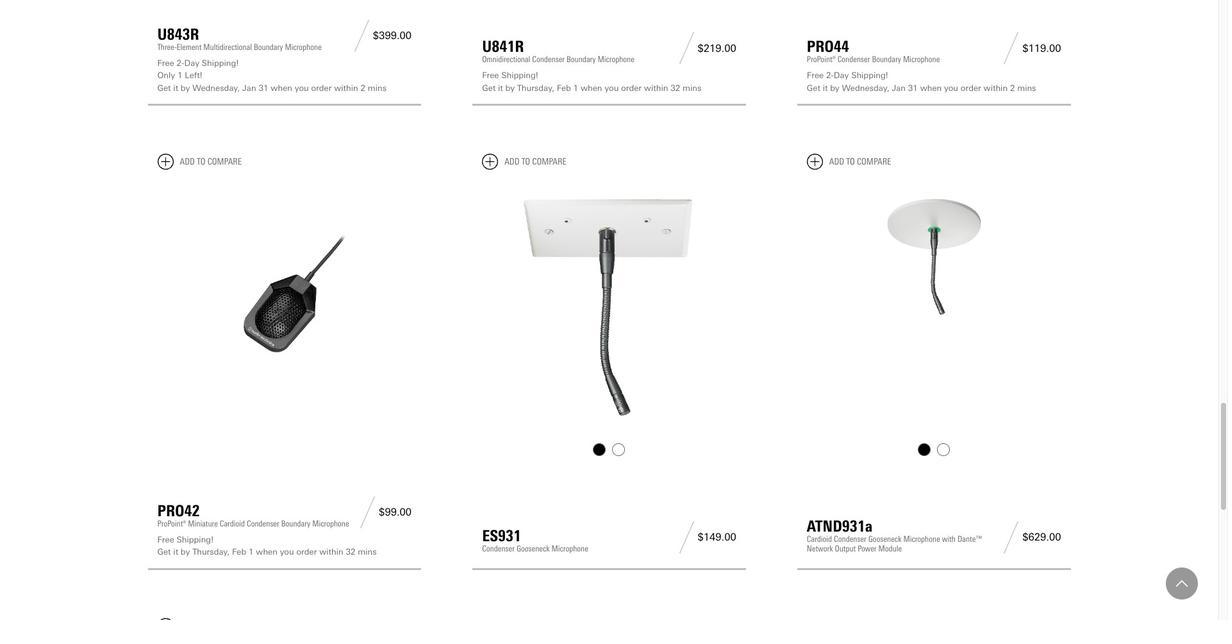 Task type: vqa. For each thing, say whether or not it's contained in the screenshot.
Shipping! within Free 2 -Day Shipping! Get it by Wednesday, Jan 31 when you order within 2 mins
yes



Task type: locate. For each thing, give the bounding box(es) containing it.
pro42 propoint® miniature cardioid condenser boundary microphone
[[157, 502, 349, 529]]

2 add to compare from the left
[[505, 157, 567, 168]]

0 horizontal spatial wednesday,
[[192, 83, 240, 93]]

2 jan from the left
[[892, 83, 906, 93]]

by down pro44
[[831, 83, 840, 93]]

2 option group from the left
[[806, 441, 1063, 460]]

network
[[807, 544, 833, 554]]

1 horizontal spatial to
[[522, 157, 530, 168]]

divider line image
[[351, 20, 373, 52], [676, 32, 698, 64], [1000, 32, 1023, 64], [357, 497, 379, 529], [676, 522, 698, 554], [1000, 522, 1023, 554]]

propoint® inside pro44 propoint® condenser boundary microphone
[[807, 55, 836, 64]]

0 horizontal spatial 32
[[346, 548, 356, 557]]

add for atnd931a
[[830, 157, 845, 168]]

1 vertical spatial feb
[[232, 548, 246, 557]]

gooseneck
[[869, 534, 902, 544], [517, 544, 550, 554]]

0 horizontal spatial cardioid
[[220, 519, 245, 529]]

it down omnidirectional
[[498, 83, 503, 93]]

3 add to compare button from the left
[[807, 154, 892, 170]]

shipping! down multidirectional
[[202, 58, 239, 68]]

1 horizontal spatial 31
[[909, 83, 918, 93]]

1 add to compare from the left
[[180, 157, 242, 168]]

shipping! inside free 2 -day shipping! only 1 left! get it by wednesday, jan 31 when you order within 2 mins
[[202, 58, 239, 68]]

pro42 image
[[157, 180, 412, 435]]

within inside free 2 -day shipping! get it by wednesday, jan 31 when you order within 2 mins
[[984, 83, 1008, 93]]

2 horizontal spatial add to compare
[[830, 157, 892, 168]]

2 horizontal spatial to
[[847, 157, 855, 168]]

es931 condenser gooseneck microphone
[[482, 527, 589, 554]]

gooseneck inside atnd931a cardioid condenser gooseneck microphone with dante™ network output power module
[[869, 534, 902, 544]]

1 add from the left
[[180, 157, 195, 168]]

3 add from the left
[[830, 157, 845, 168]]

1 vertical spatial propoint®
[[157, 519, 186, 529]]

add to compare for es931
[[505, 157, 567, 168]]

31 down u843r three-element multidirectional boundary microphone
[[259, 83, 268, 93]]

compare
[[208, 157, 242, 168], [532, 157, 567, 168], [857, 157, 892, 168]]

0 horizontal spatial jan
[[242, 83, 256, 93]]

condenser inside "pro42 propoint® miniature cardioid condenser boundary microphone"
[[247, 519, 279, 529]]

propoint®
[[807, 55, 836, 64], [157, 519, 186, 529]]

feb down "pro42 propoint® miniature cardioid condenser boundary microphone" at bottom
[[232, 548, 246, 557]]

- down pro44
[[831, 71, 834, 80]]

thursday,
[[517, 83, 555, 93], [192, 548, 230, 557]]

- for by
[[831, 71, 834, 80]]

1
[[178, 71, 182, 80], [574, 83, 579, 93], [249, 548, 254, 557]]

1 horizontal spatial day
[[834, 71, 849, 80]]

it down only
[[173, 83, 178, 93]]

atnd931a cardioid condenser gooseneck microphone with dante™ network output power module
[[807, 517, 983, 554]]

1 add to compare button from the left
[[157, 154, 242, 170]]

3 compare from the left
[[857, 157, 892, 168]]

add to compare button
[[157, 154, 242, 170], [482, 154, 567, 170], [807, 154, 892, 170]]

1 option group from the left
[[481, 441, 738, 460]]

by
[[181, 83, 190, 93], [506, 83, 515, 93], [831, 83, 840, 93], [181, 548, 190, 557]]

1 horizontal spatial wednesday,
[[842, 83, 890, 93]]

by inside free 2 -day shipping! only 1 left! get it by wednesday, jan 31 when you order within 2 mins
[[181, 83, 190, 93]]

propoint® inside "pro42 propoint® miniature cardioid condenser boundary microphone"
[[157, 519, 186, 529]]

jan down pro44 propoint® condenser boundary microphone
[[892, 83, 906, 93]]

when inside free 2 -day shipping! only 1 left! get it by wednesday, jan 31 when you order within 2 mins
[[271, 83, 292, 93]]

- inside free 2 -day shipping! get it by wednesday, jan 31 when you order within 2 mins
[[831, 71, 834, 80]]

1 left left!
[[178, 71, 182, 80]]

it
[[173, 83, 178, 93], [498, 83, 503, 93], [823, 83, 828, 93], [173, 548, 178, 557]]

you
[[295, 83, 309, 93], [605, 83, 619, 93], [945, 83, 959, 93], [280, 548, 294, 557]]

0 horizontal spatial compare
[[208, 157, 242, 168]]

option group
[[481, 441, 738, 460], [806, 441, 1063, 460]]

1 horizontal spatial add to compare
[[505, 157, 567, 168]]

order
[[311, 83, 332, 93], [621, 83, 642, 93], [961, 83, 982, 93], [297, 548, 317, 557]]

add for es931
[[505, 157, 520, 168]]

add
[[180, 157, 195, 168], [505, 157, 520, 168], [830, 157, 845, 168]]

1 horizontal spatial propoint®
[[807, 55, 836, 64]]

0 vertical spatial free shipping! get it by thursday, feb 1 when you order within 32 mins
[[482, 71, 702, 93]]

boundary
[[254, 42, 283, 52], [567, 55, 596, 64], [872, 55, 902, 64], [281, 519, 311, 529]]

shipping! down omnidirectional
[[502, 71, 538, 80]]

0 vertical spatial 1
[[178, 71, 182, 80]]

to for pro42
[[197, 157, 206, 168]]

0 horizontal spatial thursday,
[[192, 548, 230, 557]]

0 vertical spatial day
[[184, 58, 199, 68]]

1 horizontal spatial feb
[[557, 83, 571, 93]]

free down pro44
[[807, 71, 824, 80]]

1 down "pro42 propoint® miniature cardioid condenser boundary microphone" at bottom
[[249, 548, 254, 557]]

mins
[[368, 83, 387, 93], [683, 83, 702, 93], [1018, 83, 1037, 93], [358, 548, 377, 557]]

it inside free 2 -day shipping! only 1 left! get it by wednesday, jan 31 when you order within 2 mins
[[173, 83, 178, 93]]

0 horizontal spatial 1
[[178, 71, 182, 80]]

feb
[[557, 83, 571, 93], [232, 548, 246, 557]]

2 vertical spatial 1
[[249, 548, 254, 557]]

add to compare button for pro42
[[157, 154, 242, 170]]

2 horizontal spatial add to compare button
[[807, 154, 892, 170]]

it down pro44
[[823, 83, 828, 93]]

1 horizontal spatial 32
[[671, 83, 681, 93]]

add to compare for pro42
[[180, 157, 242, 168]]

- for left!
[[182, 58, 184, 68]]

condenser inside atnd931a cardioid condenser gooseneck microphone with dante™ network output power module
[[834, 534, 867, 544]]

0 horizontal spatial add to compare
[[180, 157, 242, 168]]

0 horizontal spatial free shipping! get it by thursday, feb 1 when you order within 32 mins
[[157, 535, 377, 557]]

1 horizontal spatial cardioid
[[807, 534, 832, 544]]

31 down pro44 propoint® condenser boundary microphone
[[909, 83, 918, 93]]

order inside free 2 -day shipping! get it by wednesday, jan 31 when you order within 2 mins
[[961, 83, 982, 93]]

jan
[[242, 83, 256, 93], [892, 83, 906, 93]]

you inside free 2 -day shipping! get it by wednesday, jan 31 when you order within 2 mins
[[945, 83, 959, 93]]

1 horizontal spatial compare
[[532, 157, 567, 168]]

day inside free 2 -day shipping! only 1 left! get it by wednesday, jan 31 when you order within 2 mins
[[184, 58, 199, 68]]

31 inside free 2 -day shipping! only 1 left! get it by wednesday, jan 31 when you order within 2 mins
[[259, 83, 268, 93]]

2 31 from the left
[[909, 83, 918, 93]]

free shipping! get it by thursday, feb 1 when you order within 32 mins down u841r omnidirectional condenser boundary microphone
[[482, 71, 702, 93]]

day up left!
[[184, 58, 199, 68]]

boundary inside "pro42 propoint® miniature cardioid condenser boundary microphone"
[[281, 519, 311, 529]]

condenser
[[532, 55, 565, 64], [838, 55, 870, 64], [247, 519, 279, 529], [834, 534, 867, 544], [482, 544, 515, 554]]

condenser for u841r
[[532, 55, 565, 64]]

within
[[334, 83, 358, 93], [644, 83, 668, 93], [984, 83, 1008, 93], [319, 548, 344, 557]]

wednesday,
[[192, 83, 240, 93], [842, 83, 890, 93]]

0 vertical spatial -
[[182, 58, 184, 68]]

jan inside free 2 -day shipping! get it by wednesday, jan 31 when you order within 2 mins
[[892, 83, 906, 93]]

32
[[671, 83, 681, 93], [346, 548, 356, 557]]

when
[[271, 83, 292, 93], [581, 83, 602, 93], [921, 83, 942, 93], [256, 548, 278, 557]]

free shipping! get it by thursday, feb 1 when you order within 32 mins
[[482, 71, 702, 93], [157, 535, 377, 557]]

$629.00
[[1023, 532, 1062, 544]]

day down pro44
[[834, 71, 849, 80]]

to
[[197, 157, 206, 168], [522, 157, 530, 168], [847, 157, 855, 168]]

31 inside free 2 -day shipping! get it by wednesday, jan 31 when you order within 2 mins
[[909, 83, 918, 93]]

0 vertical spatial thursday,
[[517, 83, 555, 93]]

divider line image for pro42
[[357, 497, 379, 529]]

feb down u841r omnidirectional condenser boundary microphone
[[557, 83, 571, 93]]

by down left!
[[181, 83, 190, 93]]

get down only
[[157, 83, 171, 93]]

1 horizontal spatial thursday,
[[517, 83, 555, 93]]

0 vertical spatial propoint®
[[807, 55, 836, 64]]

jan inside free 2 -day shipping! only 1 left! get it by wednesday, jan 31 when you order within 2 mins
[[242, 83, 256, 93]]

microphone inside u843r three-element multidirectional boundary microphone
[[285, 42, 322, 52]]

free up only
[[157, 58, 174, 68]]

1 jan from the left
[[242, 83, 256, 93]]

1 to from the left
[[197, 157, 206, 168]]

free 2 -day shipping! only 1 left! get it by wednesday, jan 31 when you order within 2 mins
[[157, 58, 387, 93]]

1 horizontal spatial gooseneck
[[869, 534, 902, 544]]

free shipping! get it by thursday, feb 1 when you order within 32 mins down "pro42 propoint® miniature cardioid condenser boundary microphone" at bottom
[[157, 535, 377, 557]]

2 to from the left
[[522, 157, 530, 168]]

1 horizontal spatial jan
[[892, 83, 906, 93]]

1 horizontal spatial -
[[831, 71, 834, 80]]

shipping! down pro44 propoint® condenser boundary microphone
[[852, 71, 889, 80]]

1 horizontal spatial add
[[505, 157, 520, 168]]

-
[[182, 58, 184, 68], [831, 71, 834, 80]]

0 horizontal spatial gooseneck
[[517, 544, 550, 554]]

2 wednesday, from the left
[[842, 83, 890, 93]]

1 vertical spatial cardioid
[[807, 534, 832, 544]]

2
[[177, 58, 182, 68], [826, 71, 831, 80], [361, 83, 366, 93], [1011, 83, 1015, 93]]

0 horizontal spatial add to compare button
[[157, 154, 242, 170]]

cardioid left output
[[807, 534, 832, 544]]

day for left!
[[184, 58, 199, 68]]

- down element
[[182, 58, 184, 68]]

u843r
[[157, 25, 199, 44]]

2 horizontal spatial add
[[830, 157, 845, 168]]

0 vertical spatial feb
[[557, 83, 571, 93]]

1 compare from the left
[[208, 157, 242, 168]]

2 add from the left
[[505, 157, 520, 168]]

you inside free 2 -day shipping! only 1 left! get it by wednesday, jan 31 when you order within 2 mins
[[295, 83, 309, 93]]

1 horizontal spatial add to compare button
[[482, 154, 567, 170]]

shipping!
[[202, 58, 239, 68], [502, 71, 538, 80], [852, 71, 889, 80], [177, 535, 214, 545]]

es931
[[482, 527, 521, 545]]

propoint® for pro44
[[807, 55, 836, 64]]

31
[[259, 83, 268, 93], [909, 83, 918, 93]]

day
[[184, 58, 199, 68], [834, 71, 849, 80]]

1 31 from the left
[[259, 83, 268, 93]]

0 horizontal spatial 31
[[259, 83, 268, 93]]

1 vertical spatial 1
[[574, 83, 579, 93]]

wednesday, down pro44 propoint® condenser boundary microphone
[[842, 83, 890, 93]]

it down the 'pro42'
[[173, 548, 178, 557]]

to for atnd931a
[[847, 157, 855, 168]]

divider line image for u843r
[[351, 20, 373, 52]]

cardioid
[[220, 519, 245, 529], [807, 534, 832, 544]]

0 horizontal spatial propoint®
[[157, 519, 186, 529]]

$399.00
[[373, 30, 412, 42]]

get down pro44
[[807, 83, 821, 93]]

0 horizontal spatial day
[[184, 58, 199, 68]]

microphone
[[285, 42, 322, 52], [598, 55, 635, 64], [903, 55, 940, 64], [312, 519, 349, 529], [904, 534, 941, 544], [552, 544, 589, 554]]

1 vertical spatial free shipping! get it by thursday, feb 1 when you order within 32 mins
[[157, 535, 377, 557]]

atnd931a image
[[807, 180, 1062, 435]]

1 down u841r omnidirectional condenser boundary microphone
[[574, 83, 579, 93]]

dante™
[[958, 534, 983, 544]]

mins inside free 2 -day shipping! get it by wednesday, jan 31 when you order within 2 mins
[[1018, 83, 1037, 93]]

multidirectional
[[203, 42, 252, 52]]

boundary inside u841r omnidirectional condenser boundary microphone
[[567, 55, 596, 64]]

day inside free 2 -day shipping! get it by wednesday, jan 31 when you order within 2 mins
[[834, 71, 849, 80]]

u843r three-element multidirectional boundary microphone
[[157, 25, 322, 52]]

option group for atnd931a
[[806, 441, 1063, 460]]

0 vertical spatial cardioid
[[220, 519, 245, 529]]

3 to from the left
[[847, 157, 855, 168]]

1 horizontal spatial option group
[[806, 441, 1063, 460]]

pro42
[[157, 502, 200, 520]]

u841r
[[482, 37, 524, 56]]

wednesday, down left!
[[192, 83, 240, 93]]

three-
[[157, 42, 177, 52]]

boundary inside pro44 propoint® condenser boundary microphone
[[872, 55, 902, 64]]

1 vertical spatial 32
[[346, 548, 356, 557]]

power
[[858, 544, 877, 554]]

2 horizontal spatial compare
[[857, 157, 892, 168]]

cardioid inside atnd931a cardioid condenser gooseneck microphone with dante™ network output power module
[[807, 534, 832, 544]]

condenser inside pro44 propoint® condenser boundary microphone
[[838, 55, 870, 64]]

0 horizontal spatial -
[[182, 58, 184, 68]]

add to compare
[[180, 157, 242, 168], [505, 157, 567, 168], [830, 157, 892, 168]]

2 add to compare button from the left
[[482, 154, 567, 170]]

free
[[157, 58, 174, 68], [482, 71, 499, 80], [807, 71, 824, 80], [157, 535, 174, 545]]

3 add to compare from the left
[[830, 157, 892, 168]]

atnd931a
[[807, 517, 873, 536]]

option group for es931
[[481, 441, 738, 460]]

1 inside free 2 -day shipping! only 1 left! get it by wednesday, jan 31 when you order within 2 mins
[[178, 71, 182, 80]]

shipping! inside free 2 -day shipping! get it by wednesday, jan 31 when you order within 2 mins
[[852, 71, 889, 80]]

cardioid right miniature
[[220, 519, 245, 529]]

0 horizontal spatial add
[[180, 157, 195, 168]]

0 horizontal spatial to
[[197, 157, 206, 168]]

compare for es931
[[532, 157, 567, 168]]

get
[[157, 83, 171, 93], [482, 83, 496, 93], [807, 83, 821, 93], [157, 548, 171, 557]]

2 compare from the left
[[532, 157, 567, 168]]

thursday, down miniature
[[192, 548, 230, 557]]

1 vertical spatial -
[[831, 71, 834, 80]]

condenser inside u841r omnidirectional condenser boundary microphone
[[532, 55, 565, 64]]

jan down multidirectional
[[242, 83, 256, 93]]

order inside free 2 -day shipping! only 1 left! get it by wednesday, jan 31 when you order within 2 mins
[[311, 83, 332, 93]]

1 vertical spatial day
[[834, 71, 849, 80]]

thursday, down omnidirectional
[[517, 83, 555, 93]]

0 horizontal spatial option group
[[481, 441, 738, 460]]

1 wednesday, from the left
[[192, 83, 240, 93]]

- inside free 2 -day shipping! only 1 left! get it by wednesday, jan 31 when you order within 2 mins
[[182, 58, 184, 68]]



Task type: describe. For each thing, give the bounding box(es) containing it.
divider line image for atnd931a
[[1000, 522, 1023, 554]]

output
[[835, 544, 856, 554]]

omnidirectional
[[482, 55, 531, 64]]

only
[[157, 71, 175, 80]]

microphone inside atnd931a cardioid condenser gooseneck microphone with dante™ network output power module
[[904, 534, 941, 544]]

free inside free 2 -day shipping! only 1 left! get it by wednesday, jan 31 when you order within 2 mins
[[157, 58, 174, 68]]

$119.00
[[1023, 42, 1062, 54]]

1 horizontal spatial free shipping! get it by thursday, feb 1 when you order within 32 mins
[[482, 71, 702, 93]]

get inside free 2 -day shipping! only 1 left! get it by wednesday, jan 31 when you order within 2 mins
[[157, 83, 171, 93]]

divider line image for u841r
[[676, 32, 698, 64]]

free inside free 2 -day shipping! get it by wednesday, jan 31 when you order within 2 mins
[[807, 71, 824, 80]]

condenser for pro44
[[838, 55, 870, 64]]

u841r omnidirectional condenser boundary microphone
[[482, 37, 635, 64]]

es931 image
[[482, 180, 737, 435]]

shipping! down miniature
[[177, 535, 214, 545]]

boundary inside u843r three-element multidirectional boundary microphone
[[254, 42, 283, 52]]

get inside free 2 -day shipping! get it by wednesday, jan 31 when you order within 2 mins
[[807, 83, 821, 93]]

arrow up image
[[1177, 578, 1188, 590]]

$99.00
[[379, 507, 412, 519]]

with
[[942, 534, 956, 544]]

microphone inside "pro42 propoint® miniature cardioid condenser boundary microphone"
[[312, 519, 349, 529]]

add to compare for atnd931a
[[830, 157, 892, 168]]

when inside free 2 -day shipping! get it by wednesday, jan 31 when you order within 2 mins
[[921, 83, 942, 93]]

pro44
[[807, 37, 849, 56]]

0 vertical spatial 32
[[671, 83, 681, 93]]

divider line image for es931
[[676, 522, 698, 554]]

it inside free 2 -day shipping! get it by wednesday, jan 31 when you order within 2 mins
[[823, 83, 828, 93]]

condenser inside es931 condenser gooseneck microphone
[[482, 544, 515, 554]]

cardioid inside "pro42 propoint® miniature cardioid condenser boundary microphone"
[[220, 519, 245, 529]]

$149.00
[[698, 532, 737, 544]]

wednesday, inside free 2 -day shipping! only 1 left! get it by wednesday, jan 31 when you order within 2 mins
[[192, 83, 240, 93]]

free 2 -day shipping! get it by wednesday, jan 31 when you order within 2 mins
[[807, 71, 1037, 93]]

add to compare button for atnd931a
[[807, 154, 892, 170]]

2 horizontal spatial 1
[[574, 83, 579, 93]]

compare for atnd931a
[[857, 157, 892, 168]]

by down miniature
[[181, 548, 190, 557]]

1 horizontal spatial 1
[[249, 548, 254, 557]]

wednesday, inside free 2 -day shipping! get it by wednesday, jan 31 when you order within 2 mins
[[842, 83, 890, 93]]

element
[[177, 42, 202, 52]]

to for es931
[[522, 157, 530, 168]]

free down omnidirectional
[[482, 71, 499, 80]]

mins inside free 2 -day shipping! only 1 left! get it by wednesday, jan 31 when you order within 2 mins
[[368, 83, 387, 93]]

module
[[879, 544, 902, 554]]

condenser for atnd931a
[[834, 534, 867, 544]]

gooseneck inside es931 condenser gooseneck microphone
[[517, 544, 550, 554]]

microphone inside pro44 propoint® condenser boundary microphone
[[903, 55, 940, 64]]

compare for pro42
[[208, 157, 242, 168]]

within inside free 2 -day shipping! only 1 left! get it by wednesday, jan 31 when you order within 2 mins
[[334, 83, 358, 93]]

miniature
[[188, 519, 218, 529]]

0 horizontal spatial feb
[[232, 548, 246, 557]]

1 vertical spatial thursday,
[[192, 548, 230, 557]]

get down omnidirectional
[[482, 83, 496, 93]]

get down the 'pro42'
[[157, 548, 171, 557]]

add for pro42
[[180, 157, 195, 168]]

microphone inside u841r omnidirectional condenser boundary microphone
[[598, 55, 635, 64]]

propoint® for pro42
[[157, 519, 186, 529]]

by down omnidirectional
[[506, 83, 515, 93]]

pro44 propoint® condenser boundary microphone
[[807, 37, 940, 64]]

day for by
[[834, 71, 849, 80]]

by inside free 2 -day shipping! get it by wednesday, jan 31 when you order within 2 mins
[[831, 83, 840, 93]]

add to compare button for es931
[[482, 154, 567, 170]]

$219.00
[[698, 42, 737, 54]]

microphone inside es931 condenser gooseneck microphone
[[552, 544, 589, 554]]

free down the 'pro42'
[[157, 535, 174, 545]]

divider line image for pro44
[[1000, 32, 1023, 64]]

left!
[[185, 71, 202, 80]]



